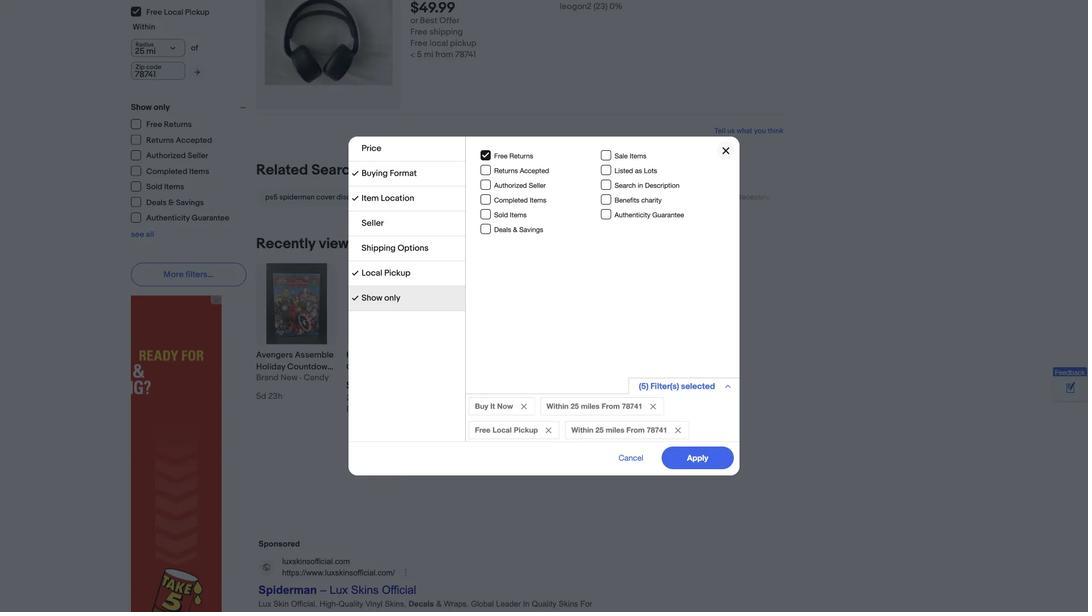 Task type: describe. For each thing, give the bounding box(es) containing it.
searches
[[311, 161, 374, 179]]

sold inside dialog
[[494, 211, 508, 219]]

show for show only tab
[[362, 293, 383, 303]]

squishmallow kellytoy plush disney winnie the pooh tigger 8" inch nwt new link
[[436, 349, 518, 408]]

ps5 for spiderman ps5 faceplate
[[725, 192, 738, 201]]

squishmallow kellytoy plush disney winnie the pooh tigger 8" inch nwt new
[[436, 350, 511, 408]]

controller
[[539, 192, 572, 201]]

new for brand new · candy
[[281, 373, 298, 383]]

listed as lots
[[615, 167, 657, 174]]

show for show only dropdown button
[[131, 102, 152, 113]]

filter(s)
[[651, 381, 679, 392]]

local
[[430, 38, 448, 49]]

plush
[[469, 362, 490, 372]]

$14.99
[[436, 401, 467, 413]]

5
[[417, 50, 422, 60]]

think
[[768, 126, 784, 135]]

$7.99
[[346, 380, 371, 392]]

only for show only tab
[[384, 293, 401, 303]]

ps5 inside "link"
[[265, 192, 278, 201]]

spiderman ps5 faceplate
[[688, 192, 771, 201]]

$7.99 2d 7h buy it now
[[346, 380, 387, 415]]

free returns link
[[131, 119, 192, 130]]

new
[[457, 397, 475, 408]]

·
[[300, 373, 302, 383]]

item
[[362, 193, 379, 204]]

frankford
[[256, 385, 293, 396]]

2 horizontal spatial local
[[493, 426, 512, 434]]

0 vertical spatial sold
[[146, 182, 162, 192]]

(2) link
[[436, 384, 494, 394]]

authenticity guarantee link
[[131, 213, 230, 223]]

1 vertical spatial free returns
[[494, 152, 533, 160]]

gold
[[527, 385, 546, 396]]

local pickup tab
[[349, 261, 465, 286]]

authorized seller link
[[131, 150, 209, 161]]

sale items
[[615, 152, 647, 160]]

0 vertical spatial free local pickup
[[146, 7, 209, 17]]

in inside dialog
[[638, 181, 643, 189]]

1998
[[391, 385, 409, 396]]

206
[[436, 424, 452, 435]]

1 vertical spatial completed
[[494, 196, 528, 204]]

5d 23h
[[256, 392, 283, 402]]

within for remove filter - local pickup - within 25 miles from 78741 image
[[572, 426, 594, 434]]

tell us what you think link
[[715, 126, 784, 135]]

1 horizontal spatial authenticity guarantee
[[615, 211, 684, 219]]

returns accepted inside dialog
[[494, 167, 549, 174]]

0 vertical spatial savings
[[176, 198, 204, 207]]

$1,699.99
[[527, 392, 570, 404]]

lots
[[644, 167, 657, 174]]

more
[[164, 270, 184, 280]]

brand for brand new
[[436, 373, 459, 383]]

avengers
[[256, 350, 293, 360]]

ps5 spiderman cover disc
[[265, 192, 351, 201]]

filter applied image for local
[[352, 270, 359, 277]]

apply
[[687, 453, 709, 463]]

1 vertical spatial free local pickup
[[475, 426, 538, 434]]

local inside tab
[[362, 268, 382, 278]]

within for remove filter - item location - within 25 miles from 78741 icon
[[547, 402, 569, 411]]

tigger
[[458, 385, 483, 396]]

it inside buy it now buy 2, get 1 10% off with coupon
[[543, 416, 548, 426]]

description
[[645, 181, 680, 189]]

assemble
[[295, 350, 334, 360]]

squishmallow kellytoy plush disney winnie the pooh tigger 8" inch nwt new heading
[[436, 350, 511, 408]]

14k
[[527, 374, 539, 384]]

it down 8"
[[490, 402, 495, 411]]

filter applied image for item
[[352, 195, 359, 202]]

authorized inside dialog
[[494, 181, 527, 189]]

buy down 8"
[[475, 402, 488, 411]]

spiderman for spiderman ps5 cover digital
[[374, 192, 409, 201]]

0 vertical spatial seller
[[188, 151, 208, 161]]

show only for show only tab
[[362, 293, 401, 303]]

25 for remove filter - local pickup - within 25 miles from 78741 image
[[596, 426, 604, 434]]

authenticity inside authenticity guarantee link
[[146, 213, 190, 223]]

now inside $7.99 2d 7h buy it now
[[369, 404, 387, 415]]

buy down remove filter - buying format - buy it now image
[[527, 416, 541, 426]]

viewed
[[319, 235, 366, 253]]

cover for digital
[[425, 192, 443, 201]]

winnie
[[464, 374, 491, 384]]

apply within filter image
[[194, 68, 200, 76]]

holiday
[[256, 362, 285, 372]]

2 horizontal spatial seller
[[529, 181, 546, 189]]

show only for show only dropdown button
[[131, 102, 170, 113]]

1 horizontal spatial savings
[[519, 225, 543, 233]]

with
[[527, 438, 543, 448]]

more filters...
[[164, 270, 214, 280]]

deals & savings link
[[131, 197, 205, 207]]

#10
[[346, 385, 360, 396]]

leogon2 (23) 0% or best offer free shipping free local pickup < 5 mi from 78741
[[410, 2, 623, 60]]

1 horizontal spatial deals & savings
[[494, 225, 543, 233]]

show only button
[[131, 102, 251, 113]]

(5) filter(s) selected button
[[628, 378, 740, 395]]

0 vertical spatial deals & savings
[[146, 198, 204, 207]]

0 vertical spatial deals
[[146, 198, 167, 207]]

2,
[[543, 427, 550, 437]]

avengers assemble holiday countdown calendar unopened frankford candy marvel
[[256, 350, 334, 408]]

show only tab
[[349, 286, 465, 311]]

get
[[552, 427, 565, 437]]

from
[[435, 50, 453, 60]]

yellow
[[575, 374, 600, 384]]

1 horizontal spatial sold items
[[494, 211, 527, 219]]

remove filter - item location - within 25 miles from 78741 image
[[651, 404, 656, 410]]

leogon2
[[560, 2, 592, 12]]

search
[[615, 181, 636, 189]]

<
[[410, 50, 415, 60]]

free returns inside the free returns link
[[146, 120, 192, 130]]

recently
[[256, 235, 316, 253]]

calendar
[[256, 374, 291, 384]]

disc
[[337, 192, 351, 201]]

buying format tab
[[349, 162, 465, 186]]

1 horizontal spatial completed items
[[494, 196, 547, 204]]

filters...
[[186, 270, 214, 280]]

inch
[[495, 385, 511, 396]]

remove filter - local pickup - free local pickup image
[[546, 428, 552, 433]]

the
[[492, 374, 507, 384]]

or inside the '1/4 - 2 ct t.w. natural diamond studs in 14k white or yellow gold'
[[565, 374, 573, 384]]

us
[[727, 126, 735, 135]]

avengers assemble holiday countdown calendar unopened frankford candy marvel link
[[256, 349, 337, 408]]

sold items link
[[131, 181, 185, 192]]

offer
[[439, 16, 460, 26]]

avengers assemble holiday countdown calendar unopened frankford candy marvel image
[[266, 263, 327, 344]]

t.w.
[[563, 350, 578, 360]]

feedback
[[1055, 368, 1085, 376]]

more filters... button
[[131, 263, 247, 287]]

filter applied image for buying
[[352, 170, 359, 177]]

brand new
[[436, 373, 478, 383]]

ps5 spiderman cover disc link
[[256, 188, 364, 206]]

ps5 spiderman controller link
[[479, 188, 585, 206]]

2 vertical spatial pickup
[[514, 426, 538, 434]]

buying
[[362, 168, 388, 179]]

spiderman ps5 plates link
[[585, 188, 679, 206]]

see
[[131, 230, 144, 239]]

guarantee inside dialog
[[653, 211, 684, 219]]

hallmark crayola bright sledding colors #10 series 1998 christmas ornaments
[[346, 350, 423, 419]]

seller inside tab list
[[362, 218, 384, 228]]

selected
[[681, 381, 715, 392]]

10%
[[572, 427, 588, 437]]



Task type: vqa. For each thing, say whether or not it's contained in the screenshot.
the top Filter Applied icon
yes



Task type: locate. For each thing, give the bounding box(es) containing it.
authenticity down deals & savings link
[[146, 213, 190, 223]]

deals down sold items link
[[146, 198, 167, 207]]

23h
[[268, 392, 283, 402]]

format
[[390, 168, 417, 179]]

it inside $7.99 2d 7h buy it now
[[362, 404, 368, 415]]

tab list
[[349, 137, 465, 311]]

it up the sold
[[452, 413, 458, 423]]

& inside dialog
[[513, 225, 517, 233]]

0 vertical spatial completed
[[146, 167, 187, 176]]

0 vertical spatial authorized seller
[[146, 151, 208, 161]]

buy up the with
[[527, 427, 541, 437]]

miles right off
[[606, 426, 625, 434]]

from for remove filter - local pickup - within 25 miles from 78741 image
[[627, 426, 645, 434]]

what
[[737, 126, 753, 135]]

0 horizontal spatial authorized seller
[[146, 151, 208, 161]]

authenticity inside dialog
[[615, 211, 651, 219]]

0 horizontal spatial new
[[281, 373, 298, 383]]

& up authenticity guarantee link
[[168, 198, 174, 207]]

buy
[[475, 402, 488, 411], [346, 404, 360, 415], [436, 413, 451, 423], [527, 416, 541, 426], [527, 427, 541, 437]]

only for show only dropdown button
[[154, 102, 170, 113]]

0 vertical spatial pickup
[[185, 7, 209, 17]]

1 horizontal spatial from
[[627, 426, 645, 434]]

brand for brand new · candy
[[256, 373, 279, 383]]

0 horizontal spatial within
[[133, 22, 155, 32]]

miles for remove filter - item location - within 25 miles from 78741 icon
[[581, 402, 600, 411]]

crayola
[[346, 362, 385, 372]]

25 for remove filter - item location - within 25 miles from 78741 icon
[[571, 402, 579, 411]]

in inside the '1/4 - 2 ct t.w. natural diamond studs in 14k white or yellow gold'
[[587, 362, 594, 372]]

from left remove filter - item location - within 25 miles from 78741 icon
[[602, 402, 620, 411]]

pooh
[[436, 385, 456, 396]]

new for brand new
[[461, 373, 478, 383]]

from up the cancel on the bottom right of the page
[[627, 426, 645, 434]]

0 horizontal spatial authorized
[[146, 151, 186, 161]]

pickup inside free local pickup link
[[185, 7, 209, 17]]

authorized seller up completed items link
[[146, 151, 208, 161]]

benefits
[[615, 196, 640, 204]]

spiderman inside spiderman ps5 faceplate link
[[688, 192, 724, 201]]

1 horizontal spatial cover
[[425, 192, 443, 201]]

seller
[[188, 151, 208, 161], [529, 181, 546, 189], [362, 218, 384, 228]]

1 horizontal spatial free returns
[[494, 152, 533, 160]]

sold up deals & savings link
[[146, 182, 162, 192]]

filter applied image
[[352, 270, 359, 277], [352, 295, 359, 302]]

guarantee down plates
[[653, 211, 684, 219]]

show only inside tab
[[362, 293, 401, 303]]

miles for remove filter - local pickup - within 25 miles from 78741 image
[[606, 426, 625, 434]]

0 vertical spatial from
[[602, 402, 620, 411]]

within 25 miles from 78741 up off
[[547, 402, 643, 411]]

tell us what you think
[[715, 126, 784, 135]]

1 spiderman from the left
[[279, 192, 315, 201]]

candy inside avengers assemble holiday countdown calendar unopened frankford candy marvel
[[295, 385, 320, 396]]

authenticity down benefits
[[615, 211, 651, 219]]

free local pickup
[[146, 7, 209, 17], [475, 426, 538, 434]]

filter applied image inside the buying format tab
[[352, 170, 359, 177]]

1 horizontal spatial brand
[[436, 373, 459, 383]]

nwt
[[436, 397, 455, 408]]

within up get
[[547, 402, 569, 411]]

1 vertical spatial deals & savings
[[494, 225, 543, 233]]

tab list containing price
[[349, 137, 465, 311]]

sold items up deals & savings link
[[146, 182, 184, 192]]

1 horizontal spatial accepted
[[520, 167, 549, 174]]

hallmark crayola bright sledding colors #10 series 1998 christmas ornaments image
[[356, 263, 417, 344]]

filter applied image inside show only tab
[[352, 295, 359, 302]]

ps5 for spiderman ps5 cover digital
[[410, 192, 423, 201]]

spiderman ps5 cover digital link
[[364, 188, 479, 206]]

0 vertical spatial in
[[638, 181, 643, 189]]

0%
[[610, 2, 623, 12]]

show down local pickup
[[362, 293, 383, 303]]

spiderman left controller
[[502, 192, 538, 201]]

filter applied image left buying on the left
[[352, 170, 359, 177]]

or inside leogon2 (23) 0% or best offer free shipping free local pickup < 5 mi from 78741
[[410, 16, 418, 26]]

0 vertical spatial within 25 miles from 78741
[[547, 402, 643, 411]]

free returns up returns accepted link
[[146, 120, 192, 130]]

1 vertical spatial pickup
[[384, 268, 411, 278]]

0 vertical spatial 25
[[571, 402, 579, 411]]

remove filter - buying format - buy it now image
[[521, 404, 527, 410]]

1 vertical spatial 25
[[596, 426, 604, 434]]

seller down item
[[362, 218, 384, 228]]

25
[[571, 402, 579, 411], [596, 426, 604, 434]]

now inside buy it now buy 2, get 1 10% off with coupon
[[550, 416, 567, 426]]

in down "as"
[[638, 181, 643, 189]]

2 spiderman from the left
[[374, 192, 409, 201]]

related
[[256, 161, 308, 179]]

pickup
[[450, 38, 477, 49]]

0 horizontal spatial returns accepted
[[146, 135, 212, 145]]

spiderman down "related"
[[279, 192, 315, 201]]

1 vertical spatial sold
[[494, 211, 508, 219]]

returns accepted inside returns accepted link
[[146, 135, 212, 145]]

filter applied image inside the item location 'tab'
[[352, 195, 359, 202]]

1 vertical spatial accepted
[[520, 167, 549, 174]]

deals & savings up authenticity guarantee link
[[146, 198, 204, 207]]

78741 for remove filter - item location - within 25 miles from 78741 icon
[[622, 402, 643, 411]]

1 vertical spatial filter applied image
[[352, 195, 359, 202]]

from for remove filter - item location - within 25 miles from 78741 icon
[[602, 402, 620, 411]]

shipping
[[430, 27, 463, 37]]

authorized seller inside dialog
[[494, 181, 546, 189]]

candy down countdown
[[304, 373, 329, 383]]

buy down 2d
[[346, 404, 360, 415]]

78741 left remove filter - item location - within 25 miles from 78741 icon
[[622, 402, 643, 411]]

1 filter applied image from the top
[[352, 270, 359, 277]]

3 ps5 from the left
[[488, 192, 501, 201]]

0 horizontal spatial pickup
[[185, 7, 209, 17]]

advertisement region
[[131, 296, 222, 612]]

filter applied image down "viewed"
[[352, 295, 359, 302]]

of
[[191, 43, 198, 53]]

free returns
[[146, 120, 192, 130], [494, 152, 533, 160]]

sold
[[454, 424, 470, 435]]

pickup up of at top
[[185, 7, 209, 17]]

0 horizontal spatial savings
[[176, 198, 204, 207]]

1/4 - 2 ct t.w. natural diamond studs in 14k white or yellow gold heading
[[527, 350, 608, 396]]

0 horizontal spatial or
[[410, 16, 418, 26]]

4 ps5 from the left
[[631, 192, 644, 201]]

1 horizontal spatial &
[[513, 225, 517, 233]]

sold
[[146, 182, 162, 192], [494, 211, 508, 219]]

0 horizontal spatial in
[[587, 362, 594, 372]]

completed left controller
[[494, 196, 528, 204]]

now up get
[[550, 416, 567, 426]]

0 horizontal spatial free local pickup
[[146, 7, 209, 17]]

show up the free returns link
[[131, 102, 152, 113]]

spiderman for spiderman ps5 plates
[[594, 192, 630, 201]]

0 vertical spatial local
[[164, 7, 183, 17]]

guarantee
[[653, 211, 684, 219], [192, 213, 230, 223]]

1 horizontal spatial pickup
[[384, 268, 411, 278]]

plates
[[645, 192, 666, 201]]

filter applied image for show
[[352, 295, 359, 302]]

brand down kellytoy
[[436, 373, 459, 383]]

pickup up the with
[[514, 426, 538, 434]]

cover left disc
[[316, 192, 335, 201]]

spiderman down the buying format
[[374, 192, 409, 201]]

1 vertical spatial 78741
[[622, 402, 643, 411]]

it
[[490, 402, 495, 411], [362, 404, 368, 415], [452, 413, 458, 423], [543, 416, 548, 426]]

in down natural
[[587, 362, 594, 372]]

authorized up ps5 spiderman controller
[[494, 181, 527, 189]]

1 horizontal spatial seller
[[362, 218, 384, 228]]

1
[[567, 427, 570, 437]]

hallmark crayola bright sledding colors #10 series 1998 christmas ornaments link
[[346, 349, 427, 419]]

0 horizontal spatial completed
[[146, 167, 187, 176]]

0 vertical spatial completed items
[[146, 167, 209, 176]]

0 vertical spatial show
[[131, 102, 152, 113]]

cancel button
[[606, 447, 656, 469]]

item location
[[362, 193, 414, 204]]

0 horizontal spatial authenticity
[[146, 213, 190, 223]]

authorized inside authorized seller link
[[146, 151, 186, 161]]

see all
[[131, 230, 154, 239]]

within 25 miles from 78741 up the cancel on the bottom right of the page
[[572, 426, 667, 434]]

seller up ps5 spiderman controller
[[529, 181, 546, 189]]

dialog
[[0, 0, 1088, 612]]

show only down local pickup
[[362, 293, 401, 303]]

2 filter applied image from the top
[[352, 295, 359, 302]]

see all button
[[131, 230, 154, 239]]

1 vertical spatial &
[[513, 225, 517, 233]]

0 vertical spatial free returns
[[146, 120, 192, 130]]

within 25 miles from 78741 for remove filter - item location - within 25 miles from 78741 icon
[[547, 402, 643, 411]]

listed
[[615, 167, 633, 174]]

78741 down pickup
[[455, 50, 476, 60]]

spiderman for spiderman ps5 faceplate
[[688, 192, 724, 201]]

78741 for remove filter - local pickup - within 25 miles from 78741 image
[[647, 426, 667, 434]]

candy down the unopened
[[295, 385, 320, 396]]

spiderman ps5 faceplate link
[[679, 188, 784, 206]]

0 vertical spatial &
[[168, 198, 174, 207]]

authorized seller
[[146, 151, 208, 161], [494, 181, 546, 189]]

squishmallow
[[436, 350, 490, 360]]

cover for disc
[[316, 192, 335, 201]]

within down free local pickup link
[[133, 22, 155, 32]]

recently viewed items
[[256, 235, 406, 253]]

series
[[362, 385, 389, 396]]

buy it now buy 2, get 1 10% off with coupon
[[527, 416, 601, 448]]

christmas
[[346, 397, 394, 408]]

spiderman down search
[[594, 192, 630, 201]]

show inside tab
[[362, 293, 383, 303]]

1 vertical spatial authorized seller
[[494, 181, 546, 189]]

0 vertical spatial filter applied image
[[352, 170, 359, 177]]

new left ·
[[281, 373, 298, 383]]

shipping
[[362, 243, 396, 253]]

brand new · candy
[[256, 373, 329, 383]]

0 horizontal spatial authenticity guarantee
[[146, 213, 230, 223]]

cover
[[316, 192, 335, 201], [425, 192, 443, 201]]

2 vertical spatial within
[[572, 426, 594, 434]]

filter applied image right disc
[[352, 195, 359, 202]]

only up the free returns link
[[154, 102, 170, 113]]

1 cover from the left
[[316, 192, 335, 201]]

guarantee down deals & savings link
[[192, 213, 230, 223]]

accepted up authorized seller link
[[176, 135, 212, 145]]

ct
[[552, 350, 561, 360]]

1 horizontal spatial new
[[461, 373, 478, 383]]

sold down ps5 spiderman controller
[[494, 211, 508, 219]]

$14.99 buy it now 206 sold
[[436, 401, 477, 435]]

0 vertical spatial or
[[410, 16, 418, 26]]

1 vertical spatial sold items
[[494, 211, 527, 219]]

5d
[[256, 392, 266, 402]]

dialog containing price
[[0, 0, 1088, 612]]

or down the studs
[[565, 374, 573, 384]]

1 vertical spatial within
[[547, 402, 569, 411]]

2 vertical spatial seller
[[362, 218, 384, 228]]

returns accepted
[[146, 135, 212, 145], [494, 167, 549, 174]]

returns accepted link
[[131, 135, 213, 145]]

2 horizontal spatial pickup
[[514, 426, 538, 434]]

0 horizontal spatial miles
[[581, 402, 600, 411]]

0 horizontal spatial 78741
[[455, 50, 476, 60]]

0 horizontal spatial brand
[[256, 373, 279, 383]]

squishmallow kellytoy plush disney winnie the pooh tigger 8" inch nwt new image
[[440, 263, 514, 344]]

buy up the 206
[[436, 413, 451, 423]]

2 brand from the left
[[436, 373, 459, 383]]

or
[[410, 16, 418, 26], [565, 374, 573, 384]]

free local pickup down buy it now
[[475, 426, 538, 434]]

0 horizontal spatial guarantee
[[192, 213, 230, 223]]

1 brand from the left
[[256, 373, 279, 383]]

1 horizontal spatial or
[[565, 374, 573, 384]]

1 horizontal spatial within
[[547, 402, 569, 411]]

unopened
[[293, 374, 334, 384]]

0 vertical spatial filter applied image
[[352, 270, 359, 277]]

within 25 miles from 78741
[[547, 402, 643, 411], [572, 426, 667, 434]]

1 horizontal spatial guarantee
[[653, 211, 684, 219]]

sony playstation 5 pulse 3d wireless gaming headset ps5 - white (no dongle) image
[[265, 0, 393, 85]]

0 horizontal spatial cover
[[316, 192, 335, 201]]

0 horizontal spatial deals
[[146, 198, 167, 207]]

returns accepted up ps5 spiderman controller
[[494, 167, 549, 174]]

local pickup
[[362, 268, 411, 278]]

0 horizontal spatial free returns
[[146, 120, 192, 130]]

free local pickup up of at top
[[146, 7, 209, 17]]

savings down ps5 spiderman controller link
[[519, 225, 543, 233]]

1 horizontal spatial in
[[638, 181, 643, 189]]

free local pickup link
[[131, 7, 210, 17]]

avengers assemble holiday countdown calendar unopened frankford candy marvel heading
[[256, 350, 334, 408]]

diamond
[[527, 362, 561, 372]]

authenticity
[[615, 211, 651, 219], [146, 213, 190, 223]]

remove filter - local pickup - within 25 miles from 78741 image
[[675, 428, 681, 433]]

None text field
[[131, 62, 185, 80]]

1 vertical spatial or
[[565, 374, 573, 384]]

cancel
[[619, 453, 643, 463]]

authenticity guarantee down deals & savings link
[[146, 213, 230, 223]]

filter applied image inside local pickup tab
[[352, 270, 359, 277]]

8"
[[485, 385, 493, 396]]

miles up off
[[581, 402, 600, 411]]

0 vertical spatial within
[[133, 22, 155, 32]]

2 filter applied image from the top
[[352, 195, 359, 202]]

0 vertical spatial accepted
[[176, 135, 212, 145]]

authorized up completed items link
[[146, 151, 186, 161]]

new
[[281, 373, 298, 383], [461, 373, 478, 383]]

hallmark crayola bright sledding colors #10 series 1998 christmas ornaments heading
[[346, 350, 424, 419]]

1 horizontal spatial sold
[[494, 211, 508, 219]]

it up remove filter - local pickup - free local pickup image
[[543, 416, 548, 426]]

now down inch
[[497, 402, 513, 411]]

only down local pickup
[[384, 293, 401, 303]]

buy it now
[[475, 402, 513, 411]]

spiderman inside ps5 spiderman controller link
[[502, 192, 538, 201]]

spiderman left 'faceplate'
[[688, 192, 724, 201]]

1 horizontal spatial completed
[[494, 196, 528, 204]]

& down ps5 spiderman controller
[[513, 225, 517, 233]]

only
[[154, 102, 170, 113], [384, 293, 401, 303]]

deals inside dialog
[[494, 225, 511, 233]]

2 new from the left
[[461, 373, 478, 383]]

1 vertical spatial filter applied image
[[352, 295, 359, 302]]

2 vertical spatial local
[[493, 426, 512, 434]]

0 vertical spatial show only
[[131, 102, 170, 113]]

spiderman inside spiderman ps5 plates link
[[594, 192, 630, 201]]

now inside $14.99 buy it now 206 sold
[[460, 413, 477, 423]]

show only up the free returns link
[[131, 102, 170, 113]]

1 new from the left
[[281, 373, 298, 383]]

sold items down ps5 spiderman controller
[[494, 211, 527, 219]]

1 ps5 from the left
[[265, 192, 278, 201]]

1 vertical spatial completed items
[[494, 196, 547, 204]]

1 vertical spatial candy
[[295, 385, 320, 396]]

sledding
[[346, 374, 387, 384]]

2 ps5 from the left
[[410, 192, 423, 201]]

0 vertical spatial miles
[[581, 402, 600, 411]]

buy inside $7.99 2d 7h buy it now
[[346, 404, 360, 415]]

completed items
[[146, 167, 209, 176], [494, 196, 547, 204]]

3 spiderman from the left
[[502, 192, 538, 201]]

ps5 spiderman controller
[[488, 192, 572, 201]]

1 horizontal spatial free local pickup
[[475, 426, 538, 434]]

0 horizontal spatial sold items
[[146, 182, 184, 192]]

78741 inside leogon2 (23) 0% or best offer free shipping free local pickup < 5 mi from 78741
[[455, 50, 476, 60]]

white
[[541, 374, 563, 384]]

it down 7h
[[362, 404, 368, 415]]

0 vertical spatial authorized
[[146, 151, 186, 161]]

returns accepted up authorized seller link
[[146, 135, 212, 145]]

items
[[369, 235, 406, 253]]

item location tab
[[349, 186, 465, 211]]

authenticity guarantee
[[615, 211, 684, 219], [146, 213, 230, 223]]

authenticity guarantee down charity
[[615, 211, 684, 219]]

studs
[[563, 362, 586, 372]]

25 up the 10%
[[571, 402, 579, 411]]

5 spiderman from the left
[[688, 192, 724, 201]]

0 horizontal spatial accepted
[[176, 135, 212, 145]]

0 vertical spatial candy
[[304, 373, 329, 383]]

1 vertical spatial savings
[[519, 225, 543, 233]]

apply button
[[662, 447, 734, 469]]

2 vertical spatial 78741
[[647, 426, 667, 434]]

new up (2) 'link'
[[461, 373, 478, 383]]

accepted up ps5 spiderman controller link
[[520, 167, 549, 174]]

1 horizontal spatial authorized
[[494, 181, 527, 189]]

digital
[[445, 192, 466, 201]]

0 horizontal spatial show
[[131, 102, 152, 113]]

spiderman inside ps5 spiderman cover disc "link"
[[279, 192, 315, 201]]

0 horizontal spatial 25
[[571, 402, 579, 411]]

0 vertical spatial sold items
[[146, 182, 184, 192]]

search in description
[[615, 181, 680, 189]]

miles
[[581, 402, 600, 411], [606, 426, 625, 434]]

1/4
[[527, 350, 538, 360]]

cover inside "link"
[[316, 192, 335, 201]]

from
[[602, 402, 620, 411], [627, 426, 645, 434]]

25 right the 10%
[[596, 426, 604, 434]]

0 horizontal spatial sold
[[146, 182, 162, 192]]

price
[[362, 143, 382, 154]]

now up the sold
[[460, 413, 477, 423]]

5 ps5 from the left
[[725, 192, 738, 201]]

1 horizontal spatial 78741
[[622, 402, 643, 411]]

cover left 'digital'
[[425, 192, 443, 201]]

bright
[[387, 362, 417, 372]]

seller down returns accepted link
[[188, 151, 208, 161]]

or left best
[[410, 16, 418, 26]]

it inside $14.99 buy it now 206 sold
[[452, 413, 458, 423]]

ps5 for spiderman ps5 plates
[[631, 192, 644, 201]]

buy inside $14.99 buy it now 206 sold
[[436, 413, 451, 423]]

1 horizontal spatial miles
[[606, 426, 625, 434]]

pickup down shipping options at the top left of the page
[[384, 268, 411, 278]]

1 horizontal spatial show
[[362, 293, 383, 303]]

78741
[[455, 50, 476, 60], [622, 402, 643, 411], [647, 426, 667, 434]]

2 horizontal spatial within
[[572, 426, 594, 434]]

2 cover from the left
[[425, 192, 443, 201]]

0 vertical spatial 78741
[[455, 50, 476, 60]]

deals down ps5 spiderman controller
[[494, 225, 511, 233]]

brand down holiday
[[256, 373, 279, 383]]

free returns up ps5 spiderman controller
[[494, 152, 533, 160]]

location
[[381, 193, 414, 204]]

78741 left remove filter - local pickup - within 25 miles from 78741 image
[[647, 426, 667, 434]]

filter applied image
[[352, 170, 359, 177], [352, 195, 359, 202]]

sold items
[[146, 182, 184, 192], [494, 211, 527, 219]]

candy
[[304, 373, 329, 383], [295, 385, 320, 396]]

authorized seller up ps5 spiderman controller
[[494, 181, 546, 189]]

4 spiderman from the left
[[594, 192, 630, 201]]

filter applied image left local pickup
[[352, 270, 359, 277]]

only inside tab
[[384, 293, 401, 303]]

savings up authenticity guarantee link
[[176, 198, 204, 207]]

now down series
[[369, 404, 387, 415]]

shipping options
[[362, 243, 429, 253]]

brand
[[256, 373, 279, 383], [436, 373, 459, 383]]

within 25 miles from 78741 for remove filter - local pickup - within 25 miles from 78741 image
[[572, 426, 667, 434]]

1 vertical spatial show only
[[362, 293, 401, 303]]

within
[[133, 22, 155, 32], [547, 402, 569, 411], [572, 426, 594, 434]]

completed items link
[[131, 166, 210, 176]]

1 horizontal spatial 25
[[596, 426, 604, 434]]

within right 1
[[572, 426, 594, 434]]

pickup inside local pickup tab
[[384, 268, 411, 278]]

deals & savings down ps5 spiderman controller
[[494, 225, 543, 233]]

completed down authorized seller link
[[146, 167, 187, 176]]

1 filter applied image from the top
[[352, 170, 359, 177]]



